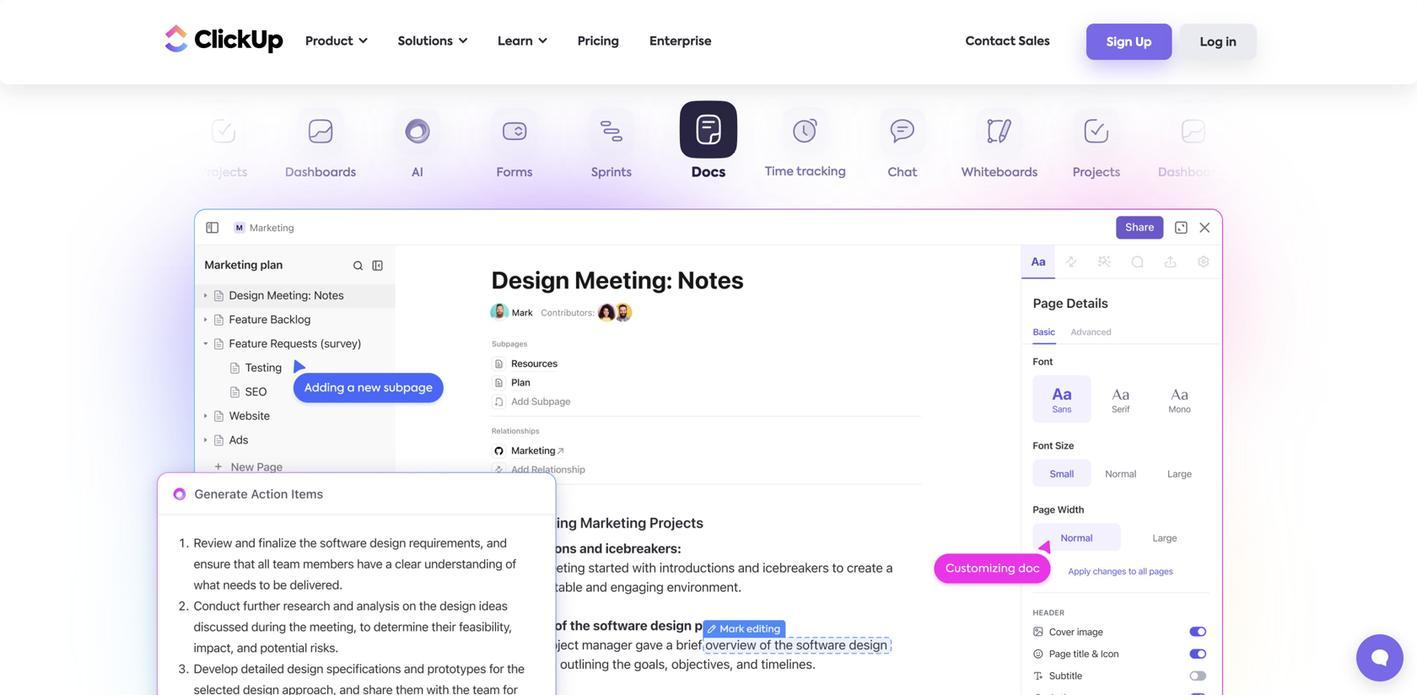 Task type: locate. For each thing, give the bounding box(es) containing it.
2 projects button from the left
[[1048, 108, 1145, 186]]

forms button
[[466, 108, 563, 186]]

1 dashboards from the left
[[285, 167, 356, 179]]

docs button
[[660, 101, 757, 185]]

whiteboards
[[88, 167, 165, 179], [962, 167, 1038, 179]]

1 horizontal spatial projects
[[1073, 167, 1121, 179]]

solutions
[[398, 36, 453, 48]]

learn button
[[489, 24, 556, 59]]

chat button
[[854, 108, 951, 186]]

ai button
[[369, 108, 466, 186], [1242, 108, 1339, 186]]

1 horizontal spatial ai
[[1285, 167, 1297, 179]]

1 horizontal spatial whiteboards button
[[951, 108, 1048, 186]]

2 ai from the left
[[1285, 167, 1297, 179]]

0 horizontal spatial projects
[[200, 167, 247, 179]]

1 projects from the left
[[200, 167, 247, 179]]

sales
[[1019, 36, 1050, 48]]

2 dashboards from the left
[[1158, 167, 1229, 179]]

1 horizontal spatial whiteboards
[[962, 167, 1038, 179]]

1 dashboards button from the left
[[272, 108, 369, 186]]

1 horizontal spatial dashboards
[[1158, 167, 1229, 179]]

0 horizontal spatial ai button
[[369, 108, 466, 186]]

0 horizontal spatial dashboards button
[[272, 108, 369, 186]]

2 projects from the left
[[1073, 167, 1121, 179]]

2 whiteboards button from the left
[[951, 108, 1048, 186]]

0 horizontal spatial whiteboards
[[88, 167, 165, 179]]

0 horizontal spatial whiteboards button
[[78, 108, 175, 186]]

projects
[[200, 167, 247, 179], [1073, 167, 1121, 179]]

0 horizontal spatial projects button
[[175, 108, 272, 186]]

dashboards button
[[272, 108, 369, 186], [1145, 108, 1242, 186]]

1 whiteboards from the left
[[88, 167, 165, 179]]

1 horizontal spatial dashboards button
[[1145, 108, 1242, 186]]

sign
[[1107, 37, 1133, 49]]

projects button
[[175, 108, 272, 186], [1048, 108, 1145, 186]]

in
[[1226, 37, 1237, 49]]

tracking
[[797, 165, 846, 177]]

sprints
[[591, 167, 632, 179]]

time tracking
[[765, 165, 846, 177]]

ai
[[412, 167, 423, 179], [1285, 167, 1297, 179]]

whiteboards button
[[78, 108, 175, 186], [951, 108, 1048, 186]]

1 whiteboards button from the left
[[78, 108, 175, 186]]

log
[[1200, 37, 1223, 49]]

clickup image
[[160, 23, 283, 55]]

0 horizontal spatial dashboards
[[285, 167, 356, 179]]

docs image
[[194, 209, 1223, 695], [135, 453, 578, 695]]

pricing
[[578, 36, 619, 48]]

1 horizontal spatial ai button
[[1242, 108, 1339, 186]]

1 horizontal spatial projects button
[[1048, 108, 1145, 186]]

1 projects button from the left
[[175, 108, 272, 186]]

dashboards
[[285, 167, 356, 179], [1158, 167, 1229, 179]]

0 horizontal spatial ai
[[412, 167, 423, 179]]



Task type: describe. For each thing, give the bounding box(es) containing it.
time tracking button
[[757, 106, 854, 184]]

enterprise
[[650, 36, 712, 48]]

learn
[[498, 36, 533, 48]]

2 ai button from the left
[[1242, 108, 1339, 186]]

docs
[[691, 167, 726, 180]]

log in link
[[1180, 24, 1257, 60]]

pricing link
[[569, 24, 628, 59]]

2 whiteboards from the left
[[962, 167, 1038, 179]]

1 ai button from the left
[[369, 108, 466, 186]]

enterprise link
[[641, 24, 720, 59]]

contact sales
[[966, 36, 1050, 48]]

product button
[[297, 24, 376, 59]]

2 dashboards button from the left
[[1145, 108, 1242, 186]]

solutions button
[[390, 24, 476, 59]]

time
[[765, 165, 794, 177]]

sprints button
[[563, 108, 660, 186]]

contact
[[966, 36, 1016, 48]]

log in
[[1200, 37, 1237, 49]]

sign up button
[[1087, 24, 1172, 60]]

sign up
[[1107, 37, 1152, 49]]

forms
[[497, 167, 533, 179]]

up
[[1136, 37, 1152, 49]]

chat
[[888, 167, 918, 179]]

product
[[305, 36, 353, 48]]

contact sales link
[[957, 24, 1059, 59]]

1 ai from the left
[[412, 167, 423, 179]]



Task type: vqa. For each thing, say whether or not it's contained in the screenshot.
List on the bottom of the page in the Sign up for FREE dialog
no



